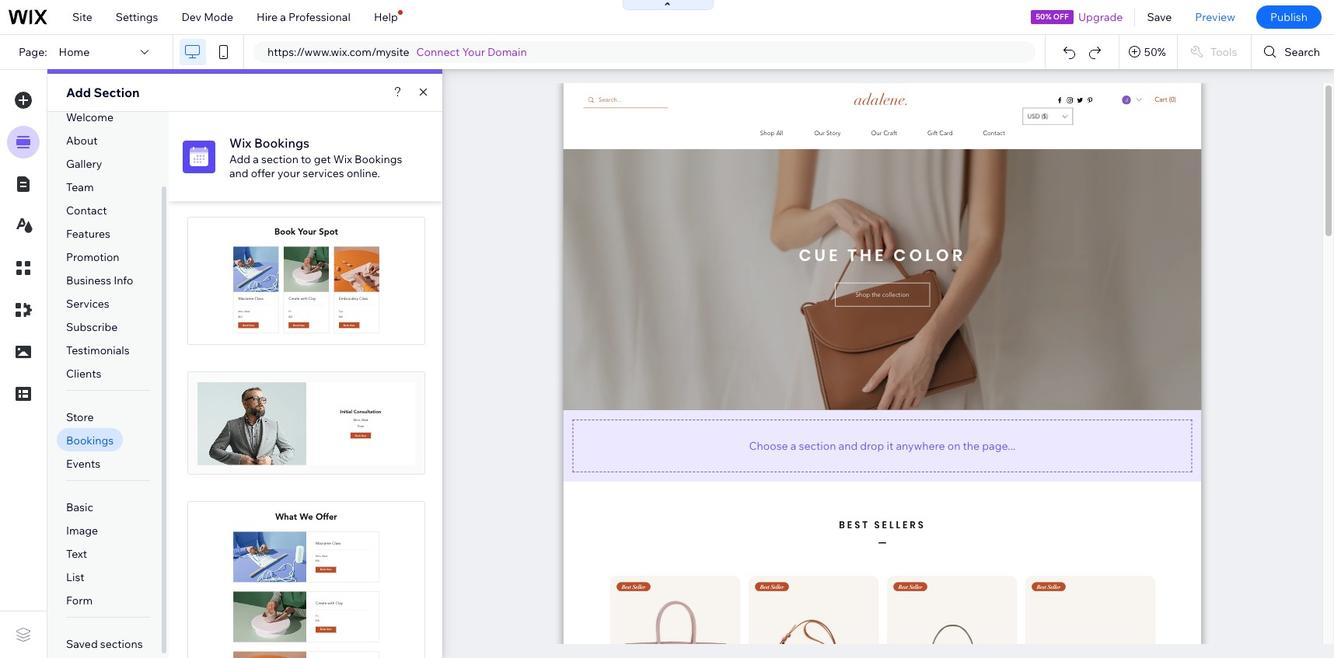 Task type: describe. For each thing, give the bounding box(es) containing it.
get
[[314, 152, 331, 166]]

wix bookings image
[[183, 140, 215, 173]]

to
[[301, 152, 312, 166]]

list
[[66, 571, 85, 585]]

form
[[66, 594, 93, 608]]

tools button
[[1178, 35, 1252, 69]]

publish
[[1271, 10, 1308, 24]]

it
[[887, 439, 894, 453]]

testimonials
[[66, 344, 130, 358]]

publish button
[[1257, 5, 1322, 29]]

tools
[[1211, 45, 1238, 59]]

gallery
[[66, 157, 102, 171]]

3 add wix bookings button from the top
[[246, 597, 367, 620]]

business
[[66, 274, 111, 288]]

basic
[[66, 501, 93, 515]]

preview button
[[1184, 0, 1248, 34]]

50% for 50%
[[1145, 45, 1167, 59]]

hire a professional
[[257, 10, 351, 24]]

features
[[66, 227, 110, 241]]

a for choose
[[791, 439, 797, 453]]

domain
[[488, 45, 527, 59]]

on
[[948, 439, 961, 453]]

image
[[66, 524, 98, 538]]

services
[[303, 166, 344, 180]]

promotion
[[66, 250, 120, 264]]

connect
[[417, 45, 460, 59]]

https://www.wix.com/mysite
[[268, 45, 410, 59]]

home
[[59, 45, 90, 59]]

business info
[[66, 274, 133, 288]]

your
[[278, 166, 300, 180]]

add wix bookings for second add wix bookings button from the top of the page
[[260, 417, 353, 431]]

add wix bookings for first add wix bookings button from the bottom
[[260, 602, 353, 616]]

welcome
[[66, 110, 114, 124]]

services
[[66, 297, 109, 311]]

dev
[[182, 10, 201, 24]]

professional
[[289, 10, 351, 24]]

page...
[[983, 439, 1016, 453]]

search button
[[1253, 35, 1335, 69]]

text
[[66, 548, 87, 562]]

upgrade
[[1079, 10, 1124, 24]]

add inside wix bookings add a section to get wix bookings and offer your services online.
[[229, 152, 251, 166]]

drop
[[861, 439, 885, 453]]

online.
[[347, 166, 380, 180]]

2 add wix bookings button from the top
[[246, 412, 367, 435]]

add wix bookings for third add wix bookings button from the bottom
[[260, 274, 353, 288]]

50% button
[[1120, 35, 1178, 69]]

help
[[374, 10, 398, 24]]

anywhere
[[896, 439, 946, 453]]

off
[[1054, 12, 1069, 22]]

saved sections
[[66, 638, 143, 652]]

50% off
[[1036, 12, 1069, 22]]

1 horizontal spatial section
[[799, 439, 837, 453]]



Task type: vqa. For each thing, say whether or not it's contained in the screenshot.
Saved sections
yes



Task type: locate. For each thing, give the bounding box(es) containing it.
1 vertical spatial 50%
[[1145, 45, 1167, 59]]

and left drop on the bottom
[[839, 439, 858, 453]]

50% down save
[[1145, 45, 1167, 59]]

mode
[[204, 10, 233, 24]]

site
[[72, 10, 92, 24]]

add for first add wix bookings button from the bottom
[[260, 602, 281, 616]]

a for hire
[[280, 10, 286, 24]]

preview
[[1196, 10, 1236, 24]]

0 vertical spatial a
[[280, 10, 286, 24]]

events
[[66, 457, 101, 471]]

wix bookings add a section to get wix bookings and offer your services online.
[[229, 135, 402, 180]]

add for second add wix bookings button from the top of the page
[[260, 417, 281, 431]]

wix
[[229, 135, 252, 151], [333, 152, 352, 166], [284, 274, 303, 288], [284, 417, 303, 431], [284, 602, 303, 616]]

1 vertical spatial and
[[839, 439, 858, 453]]

section left to
[[261, 152, 299, 166]]

0 vertical spatial section
[[261, 152, 299, 166]]

0 horizontal spatial and
[[229, 166, 249, 180]]

your
[[462, 45, 485, 59]]

store
[[66, 411, 94, 425]]

about
[[66, 134, 98, 148]]

1 horizontal spatial and
[[839, 439, 858, 453]]

choose
[[750, 439, 788, 453]]

subscribe
[[66, 320, 118, 334]]

choose a section and drop it anywhere on the page...
[[750, 439, 1016, 453]]

50% for 50% off
[[1036, 12, 1052, 22]]

the
[[963, 439, 980, 453]]

0 horizontal spatial 50%
[[1036, 12, 1052, 22]]

add wix bookings
[[260, 274, 353, 288], [260, 417, 353, 431], [260, 602, 353, 616]]

a right hire
[[280, 10, 286, 24]]

1 vertical spatial section
[[799, 439, 837, 453]]

save
[[1148, 10, 1173, 24]]

save button
[[1136, 0, 1184, 34]]

0 horizontal spatial section
[[261, 152, 299, 166]]

section inside wix bookings add a section to get wix bookings and offer your services online.
[[261, 152, 299, 166]]

dev mode
[[182, 10, 233, 24]]

2 vertical spatial a
[[791, 439, 797, 453]]

settings
[[116, 10, 158, 24]]

section
[[261, 152, 299, 166], [799, 439, 837, 453]]

section right choose
[[799, 439, 837, 453]]

0 horizontal spatial a
[[253, 152, 259, 166]]

hire
[[257, 10, 278, 24]]

2 vertical spatial add wix bookings
[[260, 602, 353, 616]]

add for third add wix bookings button from the bottom
[[260, 274, 281, 288]]

bookings
[[254, 135, 310, 151], [355, 152, 402, 166], [305, 274, 353, 288], [305, 417, 353, 431], [66, 434, 114, 448], [305, 602, 353, 616]]

and left offer
[[229, 166, 249, 180]]

50%
[[1036, 12, 1052, 22], [1145, 45, 1167, 59]]

add section
[[66, 85, 140, 100]]

search
[[1285, 45, 1321, 59]]

https://www.wix.com/mysite connect your domain
[[268, 45, 527, 59]]

3 add wix bookings from the top
[[260, 602, 353, 616]]

add
[[66, 85, 91, 100], [229, 152, 251, 166], [260, 274, 281, 288], [260, 417, 281, 431], [260, 602, 281, 616]]

50% left off
[[1036, 12, 1052, 22]]

0 vertical spatial and
[[229, 166, 249, 180]]

0 vertical spatial 50%
[[1036, 12, 1052, 22]]

and
[[229, 166, 249, 180], [839, 439, 858, 453]]

a right choose
[[791, 439, 797, 453]]

sections
[[100, 638, 143, 652]]

and inside wix bookings add a section to get wix bookings and offer your services online.
[[229, 166, 249, 180]]

1 add wix bookings from the top
[[260, 274, 353, 288]]

2 horizontal spatial a
[[791, 439, 797, 453]]

0 vertical spatial add wix bookings
[[260, 274, 353, 288]]

2 add wix bookings from the top
[[260, 417, 353, 431]]

50% inside 50% button
[[1145, 45, 1167, 59]]

1 horizontal spatial 50%
[[1145, 45, 1167, 59]]

1 vertical spatial add wix bookings
[[260, 417, 353, 431]]

section
[[94, 85, 140, 100]]

0 vertical spatial add wix bookings button
[[246, 270, 367, 293]]

clients
[[66, 367, 102, 381]]

a inside wix bookings add a section to get wix bookings and offer your services online.
[[253, 152, 259, 166]]

2 vertical spatial add wix bookings button
[[246, 597, 367, 620]]

team
[[66, 180, 94, 194]]

info
[[114, 274, 133, 288]]

1 vertical spatial add wix bookings button
[[246, 412, 367, 435]]

1 horizontal spatial a
[[280, 10, 286, 24]]

contact
[[66, 204, 107, 218]]

saved
[[66, 638, 98, 652]]

1 vertical spatial a
[[253, 152, 259, 166]]

a
[[280, 10, 286, 24], [253, 152, 259, 166], [791, 439, 797, 453]]

a left your on the top left of the page
[[253, 152, 259, 166]]

add wix bookings button
[[246, 270, 367, 293], [246, 412, 367, 435], [246, 597, 367, 620]]

offer
[[251, 166, 275, 180]]

1 add wix bookings button from the top
[[246, 270, 367, 293]]



